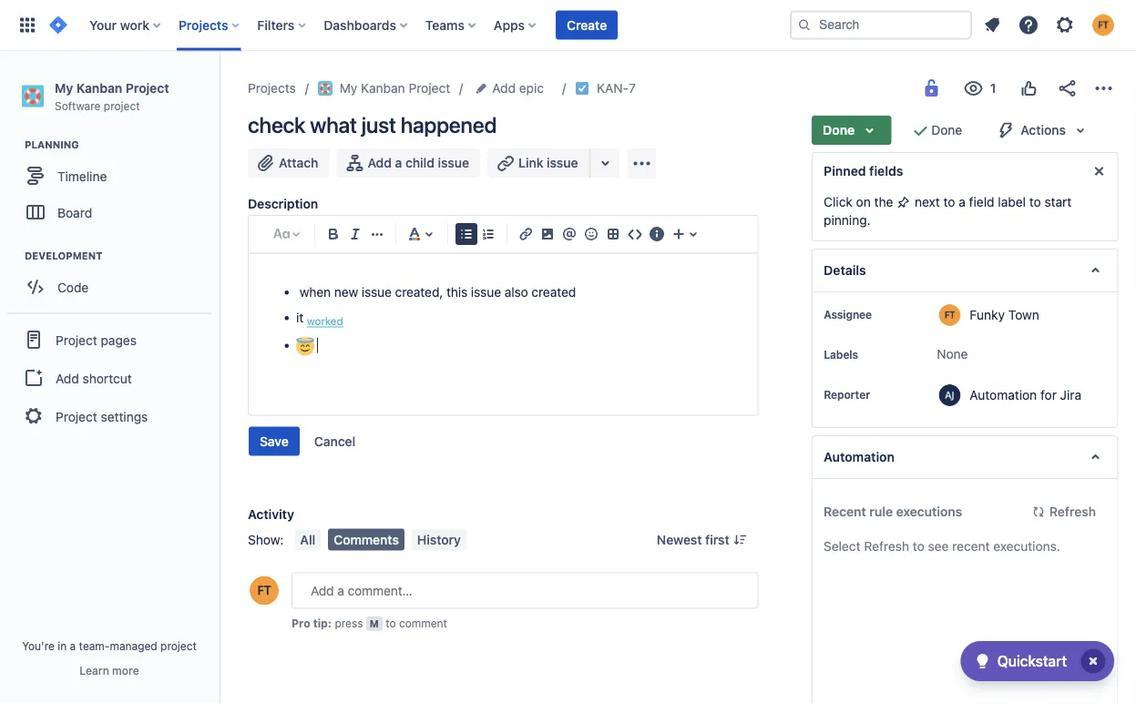 Task type: locate. For each thing, give the bounding box(es) containing it.
projects up check
[[248, 81, 296, 96]]

projects up sidebar navigation icon
[[179, 17, 228, 32]]

a right in
[[70, 640, 76, 653]]

add a child issue button
[[337, 149, 480, 178]]

2 my from the left
[[340, 81, 358, 96]]

settings
[[101, 409, 148, 424]]

menu bar containing all
[[291, 529, 470, 551]]

jira software image
[[47, 14, 69, 36]]

0 horizontal spatial projects
[[179, 17, 228, 32]]

banner
[[0, 0, 1137, 51]]

2 horizontal spatial a
[[959, 195, 966, 210]]

project
[[126, 80, 169, 95], [409, 81, 451, 96], [56, 333, 97, 348], [56, 409, 97, 424]]

0 vertical spatial a
[[395, 155, 402, 170]]

worked
[[307, 315, 343, 328]]

automation down the reporter
[[824, 450, 895, 465]]

project right managed on the left
[[161, 640, 197, 653]]

a left field
[[959, 195, 966, 210]]

1 vertical spatial projects
[[248, 81, 296, 96]]

add a child issue
[[368, 155, 470, 170]]

pinned fields
[[824, 164, 903, 179]]

my up 'software'
[[55, 80, 73, 95]]

learn more
[[80, 665, 139, 677]]

add app image
[[631, 153, 653, 175]]

projects inside popup button
[[179, 17, 228, 32]]

1 horizontal spatial automation
[[970, 387, 1037, 403]]

project inside project pages link
[[56, 333, 97, 348]]

check what just happened
[[248, 112, 497, 138]]

more formatting image
[[366, 223, 388, 245]]

check image
[[972, 651, 994, 673]]

automation left for
[[970, 387, 1037, 403]]

add down just
[[368, 155, 392, 170]]

code
[[57, 280, 89, 295]]

assignee
[[824, 308, 872, 321]]

your profile and settings image
[[1093, 14, 1115, 36]]

Description - Main content area, start typing to enter text. text field
[[274, 282, 733, 390]]

0 horizontal spatial done
[[823, 123, 855, 138]]

child
[[406, 155, 435, 170]]

next
[[915, 195, 940, 210]]

attach
[[279, 155, 319, 170]]

done up pinned
[[823, 123, 855, 138]]

my for my kanban project
[[340, 81, 358, 96]]

cancel button
[[303, 427, 367, 456]]

to right next
[[944, 195, 955, 210]]

when
[[300, 285, 331, 300]]

quickstart button
[[962, 642, 1115, 682]]

actions image
[[1093, 77, 1115, 99]]

1 done from the left
[[823, 123, 855, 138]]

kanban up 'software'
[[76, 80, 122, 95]]

for
[[1041, 387, 1057, 403]]

add inside button
[[368, 155, 392, 170]]

add epic
[[493, 81, 544, 96]]

details
[[824, 263, 866, 278]]

automation for jira
[[970, 387, 1082, 403]]

kanban up just
[[361, 81, 405, 96]]

settings image
[[1055, 14, 1077, 36]]

history button
[[412, 529, 467, 551]]

funky town
[[970, 307, 1040, 322]]

projects
[[179, 17, 228, 32], [248, 81, 296, 96]]

a inside next to a field label to start pinning.
[[959, 195, 966, 210]]

happened
[[401, 112, 497, 138]]

1 my from the left
[[55, 80, 73, 95]]

software
[[55, 99, 101, 112]]

team-
[[79, 640, 110, 653]]

kanban inside my kanban project software project
[[76, 80, 122, 95]]

project up 'happened'
[[409, 81, 451, 96]]

0 horizontal spatial a
[[70, 640, 76, 653]]

2 horizontal spatial add
[[493, 81, 516, 96]]

add epic button
[[472, 77, 550, 99]]

a left child
[[395, 155, 402, 170]]

newest first
[[657, 532, 730, 547]]

1 horizontal spatial my
[[340, 81, 358, 96]]

projects link
[[248, 77, 296, 99]]

issue
[[438, 155, 470, 170], [547, 155, 579, 170], [362, 285, 392, 300], [471, 285, 501, 300]]

0 vertical spatial project
[[104, 99, 140, 112]]

to right m
[[386, 617, 396, 630]]

fields
[[869, 164, 903, 179]]

a
[[395, 155, 402, 170], [959, 195, 966, 210], [70, 640, 76, 653]]

Search field
[[790, 10, 973, 40]]

teams
[[426, 17, 465, 32]]

my right my kanban project icon
[[340, 81, 358, 96]]

done inside dropdown button
[[823, 123, 855, 138]]

search image
[[798, 18, 812, 32]]

1 horizontal spatial to
[[944, 195, 955, 210]]

kanban for my kanban project software project
[[76, 80, 122, 95]]

new
[[334, 285, 358, 300]]

create button
[[556, 10, 618, 40]]

automation inside automation element
[[824, 450, 895, 465]]

the
[[874, 195, 893, 210]]

more
[[112, 665, 139, 677]]

emoji image
[[581, 223, 603, 245]]

assignee pin to top image
[[876, 307, 890, 322]]

just
[[362, 112, 396, 138]]

start
[[1045, 195, 1072, 210]]

it
[[296, 310, 304, 325]]

1 horizontal spatial a
[[395, 155, 402, 170]]

project down add shortcut on the left of page
[[56, 409, 97, 424]]

add for add shortcut
[[56, 371, 79, 386]]

0 horizontal spatial to
[[386, 617, 396, 630]]

done
[[823, 123, 855, 138], [932, 123, 963, 138]]

reporter pin to top image
[[874, 387, 888, 402]]

dismiss quickstart image
[[1079, 647, 1109, 676]]

2 vertical spatial add
[[56, 371, 79, 386]]

development group
[[9, 249, 218, 311]]

jira software image
[[47, 14, 69, 36]]

to
[[944, 195, 955, 210], [1030, 195, 1041, 210], [386, 617, 396, 630]]

projects for projects popup button
[[179, 17, 228, 32]]

my inside my kanban project software project
[[55, 80, 73, 95]]

add inside "button"
[[56, 371, 79, 386]]

my kanban project
[[340, 81, 451, 96]]

planning group
[[9, 138, 218, 236]]

2 kanban from the left
[[361, 81, 405, 96]]

cancel
[[314, 434, 356, 449]]

project settings link
[[7, 397, 212, 437]]

done button
[[812, 116, 891, 145]]

project down work
[[126, 80, 169, 95]]

issue right child
[[438, 155, 470, 170]]

help image
[[1018, 14, 1040, 36]]

group
[[7, 313, 212, 442]]

bullet list ⌘⇧8 image
[[456, 223, 478, 245]]

1 horizontal spatial kanban
[[361, 81, 405, 96]]

0 vertical spatial projects
[[179, 17, 228, 32]]

to left start
[[1030, 195, 1041, 210]]

1 horizontal spatial projects
[[248, 81, 296, 96]]

add inside popup button
[[493, 81, 516, 96]]

1 vertical spatial add
[[368, 155, 392, 170]]

save
[[260, 434, 289, 449]]

:innocent: image
[[296, 338, 315, 356]]

0 horizontal spatial automation
[[824, 450, 895, 465]]

my
[[55, 80, 73, 95], [340, 81, 358, 96]]

0 horizontal spatial kanban
[[76, 80, 122, 95]]

filters
[[257, 17, 295, 32]]

press
[[335, 617, 363, 630]]

filters button
[[252, 10, 313, 40]]

my kanban project image
[[318, 81, 333, 96]]

project up add shortcut on the left of page
[[56, 333, 97, 348]]

tip:
[[313, 617, 332, 630]]

kanban
[[76, 80, 122, 95], [361, 81, 405, 96]]

1 vertical spatial project
[[161, 640, 197, 653]]

code snippet image
[[625, 223, 646, 245]]

1 vertical spatial automation
[[824, 450, 895, 465]]

1 vertical spatial a
[[959, 195, 966, 210]]

add
[[493, 81, 516, 96], [368, 155, 392, 170], [56, 371, 79, 386]]

menu bar
[[291, 529, 470, 551]]

share image
[[1057, 77, 1079, 99]]

0 horizontal spatial add
[[56, 371, 79, 386]]

0 vertical spatial add
[[493, 81, 516, 96]]

project right 'software'
[[104, 99, 140, 112]]

1 horizontal spatial add
[[368, 155, 392, 170]]

add shortcut
[[56, 371, 132, 386]]

1 kanban from the left
[[76, 80, 122, 95]]

shortcut
[[83, 371, 132, 386]]

project inside my kanban project software project
[[104, 99, 140, 112]]

your work
[[89, 17, 150, 32]]

2 vertical spatial a
[[70, 640, 76, 653]]

0 horizontal spatial project
[[104, 99, 140, 112]]

done up next
[[932, 123, 963, 138]]

add left epic
[[493, 81, 516, 96]]

your
[[89, 17, 117, 32]]

0 vertical spatial automation
[[970, 387, 1037, 403]]

add left shortcut
[[56, 371, 79, 386]]

italic ⌘i image
[[345, 223, 366, 245]]

created,
[[395, 285, 443, 300]]

done image
[[910, 119, 932, 141]]

1 horizontal spatial done
[[932, 123, 963, 138]]

0 horizontal spatial my
[[55, 80, 73, 95]]

apps
[[494, 17, 525, 32]]

details element
[[812, 249, 1119, 293]]

project inside my kanban project software project
[[126, 80, 169, 95]]

2 horizontal spatial to
[[1030, 195, 1041, 210]]

on
[[856, 195, 871, 210]]



Task type: vqa. For each thing, say whether or not it's contained in the screenshot.
Add in popup button
yes



Task type: describe. For each thing, give the bounding box(es) containing it.
Add a comment… field
[[292, 573, 759, 609]]

link image
[[515, 223, 537, 245]]

town
[[1009, 307, 1040, 322]]

pro tip: press m to comment
[[292, 617, 448, 630]]

none
[[937, 347, 968, 362]]

kan-7 link
[[597, 77, 636, 99]]

project pages link
[[7, 320, 212, 360]]

notifications image
[[982, 14, 1004, 36]]

banner containing your work
[[0, 0, 1137, 51]]

add image, video, or file image
[[537, 223, 559, 245]]

automation for automation
[[824, 450, 895, 465]]

in
[[58, 640, 67, 653]]

field
[[969, 195, 995, 210]]

all button
[[295, 529, 321, 551]]

my kanban project link
[[318, 77, 451, 99]]

development
[[25, 250, 103, 262]]

project settings
[[56, 409, 148, 424]]

profile image of funky town image
[[250, 576, 279, 606]]

7
[[629, 81, 636, 96]]

newest
[[657, 532, 702, 547]]

comments button
[[328, 529, 405, 551]]

reporter
[[824, 388, 870, 401]]

info panel image
[[646, 223, 668, 245]]

project pages
[[56, 333, 137, 348]]

dashboards
[[324, 17, 396, 32]]

group containing project pages
[[7, 313, 212, 442]]

board link
[[9, 194, 210, 231]]

labels
[[824, 348, 858, 361]]

timeline
[[57, 168, 107, 184]]

a inside button
[[395, 155, 402, 170]]

m
[[370, 618, 379, 630]]

create
[[567, 17, 607, 32]]

what
[[310, 112, 357, 138]]

development image
[[3, 245, 25, 267]]

this
[[447, 285, 468, 300]]

pinning.
[[824, 213, 871, 228]]

description
[[248, 196, 318, 212]]

actions
[[1021, 123, 1066, 138]]

sidebar navigation image
[[199, 73, 239, 109]]

project inside project settings link
[[56, 409, 97, 424]]

check
[[248, 112, 306, 138]]

attach button
[[248, 149, 330, 178]]

my kanban project software project
[[55, 80, 169, 112]]

when new issue created, this issue also created
[[296, 285, 576, 300]]

project inside my kanban project link
[[409, 81, 451, 96]]

:innocent: image
[[296, 338, 315, 356]]

work
[[120, 17, 150, 32]]

it worked
[[296, 310, 343, 328]]

all
[[300, 532, 316, 547]]

also
[[505, 285, 529, 300]]

my for my kanban project software project
[[55, 80, 73, 95]]

you're in a team-managed project
[[22, 640, 197, 653]]

table image
[[603, 223, 625, 245]]

planning
[[25, 139, 79, 151]]

task image
[[575, 81, 590, 96]]

managed
[[110, 640, 157, 653]]

kanban for my kanban project
[[361, 81, 405, 96]]

primary element
[[11, 0, 790, 51]]

funky
[[970, 307, 1005, 322]]

newest first button
[[646, 529, 759, 551]]

add for add epic
[[493, 81, 516, 96]]

appswitcher icon image
[[16, 14, 38, 36]]

comment
[[399, 617, 448, 630]]

pages
[[101, 333, 137, 348]]

hide message image
[[1089, 160, 1110, 182]]

jira
[[1060, 387, 1082, 403]]

show:
[[248, 532, 284, 547]]

automation for automation for jira
[[970, 387, 1037, 403]]

1 horizontal spatial project
[[161, 640, 197, 653]]

link issue button
[[488, 149, 591, 178]]

click
[[824, 195, 853, 210]]

add for add a child issue
[[368, 155, 392, 170]]

code link
[[9, 269, 210, 306]]

history
[[417, 532, 461, 547]]

a for you're in a team-managed project
[[70, 640, 76, 653]]

next to a field label to start pinning.
[[824, 195, 1072, 228]]

click on the
[[824, 195, 897, 210]]

newest first image
[[734, 533, 748, 547]]

vote options: no one has voted for this issue yet. image
[[1018, 77, 1040, 99]]

quickstart
[[998, 653, 1068, 671]]

kan-
[[597, 81, 629, 96]]

actions button
[[984, 116, 1103, 145]]

planning image
[[3, 134, 25, 156]]

mention image
[[559, 223, 581, 245]]

issue right link
[[547, 155, 579, 170]]

link
[[519, 155, 544, 170]]

link web pages and more image
[[595, 152, 617, 174]]

bold ⌘b image
[[323, 223, 345, 245]]

automation element
[[812, 436, 1119, 480]]

copy link to issue image
[[633, 80, 647, 95]]

issue right this on the left of page
[[471, 285, 501, 300]]

issue right the new
[[362, 285, 392, 300]]

projects for 'projects' link
[[248, 81, 296, 96]]

label
[[998, 195, 1026, 210]]

2 done from the left
[[932, 123, 963, 138]]

board
[[57, 205, 92, 220]]

kan-7
[[597, 81, 636, 96]]

projects button
[[173, 10, 247, 40]]

a for next to a field label to start pinning.
[[959, 195, 966, 210]]

teams button
[[420, 10, 483, 40]]

pinned
[[824, 164, 866, 179]]

learn more button
[[80, 664, 139, 678]]

created
[[532, 285, 576, 300]]

labels pin to top image
[[862, 347, 877, 362]]

comments
[[334, 532, 399, 547]]

you're
[[22, 640, 55, 653]]

activity
[[248, 507, 294, 522]]

epic
[[519, 81, 544, 96]]

learn
[[80, 665, 109, 677]]

numbered list ⌘⇧7 image
[[478, 223, 500, 245]]

link issue
[[519, 155, 579, 170]]

dashboards button
[[318, 10, 415, 40]]



